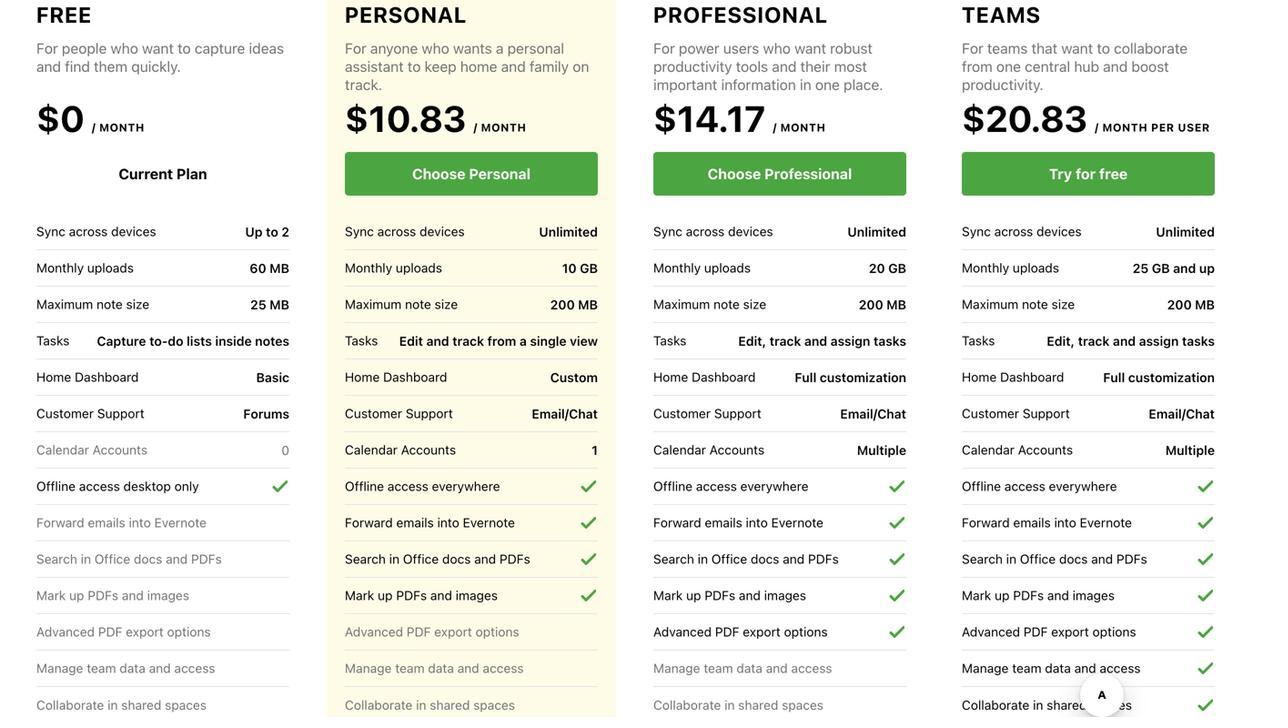 Task type: vqa. For each thing, say whether or not it's contained in the screenshot.


Task type: locate. For each thing, give the bounding box(es) containing it.
200 down 25 gb and up
[[1168, 297, 1192, 312]]

want up quickly.
[[142, 40, 174, 57]]

professional
[[765, 165, 852, 183]]

note for 60 mb
[[97, 297, 123, 312]]

mark up pdfs and images for 10
[[345, 588, 498, 603]]

devices down 'try'
[[1037, 224, 1082, 239]]

mb up view
[[578, 297, 598, 312]]

1 everywhere from the left
[[432, 479, 500, 494]]

search for 25 gb and up
[[962, 552, 1003, 567]]

and inside "for people who want to capture ideas and find them quickly."
[[36, 58, 61, 75]]

forward emails into evernote for 20 gb
[[654, 515, 824, 530]]

want up their
[[795, 40, 826, 57]]

and inside for anyone who wants a personal assistant to keep home and family on track.
[[501, 58, 526, 75]]

for inside for anyone who wants a personal assistant to keep home and family on track.
[[345, 40, 367, 57]]

4 collaborate in shared spaces from the left
[[962, 698, 1132, 713]]

1 home from the left
[[36, 370, 71, 385]]

1 collaborate in shared spaces from the left
[[36, 698, 207, 713]]

200 down "20"
[[859, 297, 884, 312]]

4 collaborate from the left
[[962, 698, 1030, 713]]

one down teams
[[997, 58, 1021, 75]]

1 tasks from the left
[[874, 333, 907, 348]]

1 offline from the left
[[36, 479, 76, 494]]

customer for 25 gb and up
[[962, 406, 1019, 421]]

unlimited for 25 gb and up
[[1156, 224, 1215, 239]]

devices for 25 gb and up
[[1037, 224, 1082, 239]]

0 horizontal spatial customization
[[820, 370, 907, 385]]

mark for 25
[[962, 588, 992, 603]]

unlimited up 10
[[539, 224, 598, 239]]

note
[[97, 297, 123, 312], [405, 297, 431, 312], [714, 297, 740, 312], [1022, 297, 1048, 312]]

team for 1
[[395, 661, 425, 676]]

2 accounts from the left
[[401, 442, 456, 457]]

1 office from the left
[[95, 552, 130, 567]]

2 images from the left
[[456, 588, 498, 603]]

free
[[1100, 165, 1128, 183]]

emails
[[88, 515, 125, 530], [396, 515, 434, 530], [705, 515, 743, 530], [1013, 515, 1051, 530]]

edit, track and assign tasks
[[739, 333, 907, 348], [1047, 333, 1215, 348]]

want for teams
[[1062, 40, 1093, 57]]

tasks for 60
[[36, 333, 70, 348]]

lists
[[187, 333, 212, 348]]

uploads for 25 gb and up
[[1013, 260, 1060, 275]]

1 customer from the left
[[36, 406, 94, 421]]

view
[[570, 333, 598, 348]]

4 monthly uploads from the left
[[962, 260, 1060, 275]]

25
[[1133, 261, 1149, 276], [250, 297, 266, 312]]

4 home from the left
[[962, 370, 997, 385]]

size for 25 gb and up
[[1052, 297, 1075, 312]]

uploads
[[87, 260, 134, 275], [396, 260, 442, 275], [704, 260, 751, 275], [1013, 260, 1060, 275]]

productivity.
[[962, 76, 1044, 93]]

evernote for 20 gb
[[772, 515, 824, 530]]

month inside $20.83 / month per user
[[1103, 121, 1148, 134]]

2 edit, track and assign tasks from the left
[[1047, 333, 1215, 348]]

into
[[129, 515, 151, 530], [437, 515, 460, 530], [746, 515, 768, 530], [1055, 515, 1077, 530]]

1 email/chat from the left
[[532, 406, 598, 421]]

3 forward from the left
[[654, 515, 701, 530]]

0 horizontal spatial 25
[[250, 297, 266, 312]]

2 horizontal spatial everywhere
[[1049, 479, 1117, 494]]

0 horizontal spatial assign
[[831, 333, 870, 348]]

monthly for 60 mb
[[36, 260, 84, 275]]

forward emails into evernote for 25 gb and up
[[962, 515, 1132, 530]]

0 vertical spatial 25
[[1133, 261, 1149, 276]]

support for 10 gb
[[406, 406, 453, 421]]

1 horizontal spatial who
[[422, 40, 449, 57]]

month up professional
[[781, 121, 826, 134]]

0 horizontal spatial 200 mb
[[550, 297, 598, 312]]

data
[[120, 661, 146, 676], [428, 661, 454, 676], [737, 661, 763, 676], [1045, 661, 1071, 676]]

0 horizontal spatial unlimited
[[539, 224, 598, 239]]

for left people
[[36, 40, 58, 57]]

1 edit, track and assign tasks from the left
[[739, 333, 907, 348]]

sync across devices
[[36, 224, 156, 239], [345, 224, 465, 239], [654, 224, 773, 239], [962, 224, 1082, 239]]

2 spaces from the left
[[473, 698, 515, 713]]

mb down 25 gb and up
[[1195, 297, 1215, 312]]

1 docs from the left
[[134, 552, 162, 567]]

3 accounts from the left
[[710, 442, 765, 457]]

1 200 mb from the left
[[550, 297, 598, 312]]

forward emails into evernote
[[36, 515, 207, 530], [345, 515, 515, 530], [654, 515, 824, 530], [962, 515, 1132, 530]]

who for personal
[[422, 40, 449, 57]]

2 horizontal spatial 200 mb
[[1168, 297, 1215, 312]]

assign down 25 gb and up
[[1139, 333, 1179, 348]]

4 sync from the left
[[962, 224, 991, 239]]

4 customer support from the left
[[962, 406, 1070, 421]]

0 horizontal spatial gb
[[580, 261, 598, 276]]

monthly uploads for 60 mb
[[36, 260, 134, 275]]

who up tools
[[763, 40, 791, 57]]

1 vertical spatial from
[[487, 333, 516, 348]]

to
[[178, 40, 191, 57], [1097, 40, 1110, 57], [408, 58, 421, 75], [266, 224, 278, 239]]

up for 20 gb
[[686, 588, 701, 603]]

mark
[[36, 588, 66, 603], [345, 588, 374, 603], [654, 588, 683, 603], [962, 588, 992, 603]]

/ for $10.83
[[474, 121, 478, 134]]

4 search in office docs and pdfs from the left
[[962, 552, 1148, 567]]

support for 60 mb
[[97, 406, 145, 421]]

for teams that want to collaborate from one central hub and boost productivity.
[[962, 40, 1188, 93]]

3 offline from the left
[[654, 479, 693, 494]]

for for teams
[[962, 40, 984, 57]]

2 across from the left
[[377, 224, 416, 239]]

1 for from the left
[[36, 40, 58, 57]]

emails for 10 gb
[[396, 515, 434, 530]]

who inside "for power users who want robust productivity tools and their most important information in one place."
[[763, 40, 791, 57]]

1 vertical spatial a
[[520, 333, 527, 348]]

1 horizontal spatial multiple
[[1166, 443, 1215, 458]]

choose inside button
[[412, 165, 466, 183]]

4 maximum from the left
[[962, 297, 1019, 312]]

1 horizontal spatial 200 mb
[[859, 297, 907, 312]]

3 monthly from the left
[[654, 260, 701, 275]]

/ inside $20.83 / month per user
[[1095, 121, 1099, 134]]

tasks
[[36, 333, 70, 348], [345, 333, 378, 348], [654, 333, 687, 348], [962, 333, 995, 348]]

1 horizontal spatial email/chat
[[840, 406, 907, 421]]

1 sync across devices from the left
[[36, 224, 156, 239]]

calendar accounts for 25 gb and up
[[962, 442, 1073, 457]]

3 office from the left
[[712, 552, 747, 567]]

unlimited up 25 gb and up
[[1156, 224, 1215, 239]]

calendar for 25 gb and up
[[962, 442, 1015, 457]]

to up hub
[[1097, 40, 1110, 57]]

4 search from the left
[[962, 552, 1003, 567]]

1 who from the left
[[111, 40, 138, 57]]

mb down 20 gb
[[887, 297, 907, 312]]

1 horizontal spatial unlimited
[[848, 224, 907, 239]]

teams
[[962, 2, 1041, 27]]

docs for 20 gb
[[751, 552, 780, 567]]

4 / from the left
[[1095, 121, 1099, 134]]

devices down choose personal
[[420, 224, 465, 239]]

0 horizontal spatial choose
[[412, 165, 466, 183]]

2 advanced pdf export options from the left
[[345, 624, 519, 639]]

forward for 10 gb
[[345, 515, 393, 530]]

month left the per
[[1103, 121, 1148, 134]]

0 horizontal spatial offline access everywhere
[[345, 479, 500, 494]]

0 horizontal spatial track
[[453, 333, 484, 348]]

for for professional
[[654, 40, 675, 57]]

1 data from the left
[[120, 661, 146, 676]]

unlimited up "20"
[[848, 224, 907, 239]]

2 horizontal spatial want
[[1062, 40, 1093, 57]]

2 horizontal spatial 200
[[1168, 297, 1192, 312]]

2 horizontal spatial unlimited
[[1156, 224, 1215, 239]]

calendar for 10 gb
[[345, 442, 398, 457]]

0 horizontal spatial everywhere
[[432, 479, 500, 494]]

2 search in office docs and pdfs from the left
[[345, 552, 530, 567]]

60
[[250, 261, 266, 276]]

0 vertical spatial from
[[962, 58, 993, 75]]

find
[[65, 58, 90, 75]]

support
[[97, 406, 145, 421], [406, 406, 453, 421], [714, 406, 762, 421], [1023, 406, 1070, 421]]

to inside for anyone who wants a personal assistant to keep home and family on track.
[[408, 58, 421, 75]]

home dashboard for 10 gb
[[345, 370, 447, 385]]

1 horizontal spatial everywhere
[[741, 479, 809, 494]]

1 vertical spatial 25
[[250, 297, 266, 312]]

uploads for 20 gb
[[704, 260, 751, 275]]

4 across from the left
[[995, 224, 1033, 239]]

mark for 10
[[345, 588, 374, 603]]

productivity
[[654, 58, 732, 75]]

3 customer from the left
[[654, 406, 711, 421]]

spaces for multiple
[[782, 698, 824, 713]]

for
[[36, 40, 58, 57], [345, 40, 367, 57], [654, 40, 675, 57], [962, 40, 984, 57]]

docs for 25 gb and up
[[1059, 552, 1088, 567]]

want inside "for people who want to capture ideas and find them quickly."
[[142, 40, 174, 57]]

dashboard for 25 gb and up
[[1000, 370, 1064, 385]]

2 horizontal spatial who
[[763, 40, 791, 57]]

1 horizontal spatial a
[[520, 333, 527, 348]]

1 horizontal spatial from
[[962, 58, 993, 75]]

4 manage from the left
[[962, 661, 1009, 676]]

3 maximum from the left
[[654, 297, 710, 312]]

in inside "for power users who want robust productivity tools and their most important information in one place."
[[800, 76, 812, 93]]

1 customer support from the left
[[36, 406, 145, 421]]

1 offline access everywhere from the left
[[345, 479, 500, 494]]

1 note from the left
[[97, 297, 123, 312]]

3 / from the left
[[773, 121, 777, 134]]

/ up try for free button
[[1095, 121, 1099, 134]]

edit, for 25 gb and up
[[1047, 333, 1075, 348]]

assign down "20"
[[831, 333, 870, 348]]

0 horizontal spatial multiple
[[857, 443, 907, 458]]

monthly for 20 gb
[[654, 260, 701, 275]]

want up hub
[[1062, 40, 1093, 57]]

1 monthly from the left
[[36, 260, 84, 275]]

maximum for 60 mb
[[36, 297, 93, 312]]

personal
[[469, 165, 531, 183]]

1 customization from the left
[[820, 370, 907, 385]]

0 vertical spatial a
[[496, 40, 504, 57]]

spaces
[[165, 698, 207, 713], [473, 698, 515, 713], [782, 698, 824, 713], [1091, 698, 1132, 713]]

for up productivity
[[654, 40, 675, 57]]

emails for 25 gb and up
[[1013, 515, 1051, 530]]

in
[[800, 76, 812, 93], [81, 552, 91, 567], [389, 552, 400, 567], [698, 552, 708, 567], [1006, 552, 1017, 567], [108, 698, 118, 713], [416, 698, 426, 713], [725, 698, 735, 713], [1033, 698, 1044, 713]]

customer support
[[36, 406, 145, 421], [345, 406, 453, 421], [654, 406, 762, 421], [962, 406, 1070, 421]]

full customization for 25
[[1103, 370, 1215, 385]]

full customization
[[795, 370, 907, 385], [1103, 370, 1215, 385]]

3 emails from the left
[[705, 515, 743, 530]]

desktop
[[123, 479, 171, 494]]

gb
[[580, 261, 598, 276], [889, 261, 907, 276], [1152, 261, 1170, 276]]

customer support for 10 gb
[[345, 406, 453, 421]]

2 sync across devices from the left
[[345, 224, 465, 239]]

sync across devices for 20
[[654, 224, 773, 239]]

for left teams
[[962, 40, 984, 57]]

a left 'single'
[[520, 333, 527, 348]]

pdf
[[98, 624, 122, 639], [407, 624, 431, 639], [715, 624, 740, 639], [1024, 624, 1048, 639]]

evernote for 10 gb
[[463, 515, 515, 530]]

sync across devices down current
[[36, 224, 156, 239]]

devices down current
[[111, 224, 156, 239]]

4 forward emails into evernote from the left
[[962, 515, 1132, 530]]

20 gb
[[869, 261, 907, 276]]

200 down 10
[[550, 297, 575, 312]]

1 horizontal spatial track
[[770, 333, 801, 348]]

1 home dashboard from the left
[[36, 370, 139, 385]]

for
[[1076, 165, 1096, 183]]

1 full from the left
[[795, 370, 817, 385]]

1 horizontal spatial assign
[[1139, 333, 1179, 348]]

1 horizontal spatial tasks
[[1182, 333, 1215, 348]]

monthly
[[36, 260, 84, 275], [345, 260, 392, 275], [654, 260, 701, 275], [962, 260, 1010, 275]]

everywhere for 20 gb
[[741, 479, 809, 494]]

1 vertical spatial one
[[815, 76, 840, 93]]

1 horizontal spatial gb
[[889, 261, 907, 276]]

0 horizontal spatial want
[[142, 40, 174, 57]]

calendar accounts for 10 gb
[[345, 442, 456, 457]]

25 for 25 gb and up
[[1133, 261, 1149, 276]]

0 horizontal spatial one
[[815, 76, 840, 93]]

anyone
[[370, 40, 418, 57]]

sync across devices for 25
[[962, 224, 1082, 239]]

information
[[721, 76, 796, 93]]

2 manage team data and access from the left
[[345, 661, 524, 676]]

data for multiple
[[737, 661, 763, 676]]

2 note from the left
[[405, 297, 431, 312]]

collaborate
[[36, 698, 104, 713], [345, 698, 413, 713], [654, 698, 721, 713], [962, 698, 1030, 713]]

shared for 1
[[430, 698, 470, 713]]

calendar for 60 mb
[[36, 442, 89, 457]]

4 docs from the left
[[1059, 552, 1088, 567]]

2 dashboard from the left
[[383, 370, 447, 385]]

2 uploads from the left
[[396, 260, 442, 275]]

3 home from the left
[[654, 370, 688, 385]]

for inside "for people who want to capture ideas and find them quickly."
[[36, 40, 58, 57]]

choose inside button
[[708, 165, 761, 183]]

home for 10
[[345, 370, 380, 385]]

2 horizontal spatial offline access everywhere
[[962, 479, 1117, 494]]

2 shared from the left
[[430, 698, 470, 713]]

ideas
[[249, 40, 284, 57]]

mb up notes
[[270, 297, 289, 312]]

most
[[834, 58, 867, 75]]

0 horizontal spatial a
[[496, 40, 504, 57]]

1 maximum from the left
[[36, 297, 93, 312]]

from up productivity.
[[962, 58, 993, 75]]

0 horizontal spatial email/chat
[[532, 406, 598, 421]]

1 horizontal spatial offline access everywhere
[[654, 479, 809, 494]]

their
[[801, 58, 831, 75]]

professional
[[654, 2, 828, 27]]

1 horizontal spatial full
[[1103, 370, 1125, 385]]

choose down $10.83 / month on the top left of page
[[412, 165, 466, 183]]

data for 1
[[428, 661, 454, 676]]

4 sync across devices from the left
[[962, 224, 1082, 239]]

do
[[168, 333, 183, 348]]

1 search in office docs and pdfs from the left
[[36, 552, 222, 567]]

and
[[36, 58, 61, 75], [501, 58, 526, 75], [772, 58, 797, 75], [1103, 58, 1128, 75], [1173, 261, 1196, 276], [426, 333, 449, 348], [805, 333, 827, 348], [1113, 333, 1136, 348], [166, 552, 188, 567], [474, 552, 496, 567], [783, 552, 805, 567], [1092, 552, 1113, 567], [122, 588, 144, 603], [430, 588, 452, 603], [739, 588, 761, 603], [1048, 588, 1069, 603], [149, 661, 171, 676], [458, 661, 479, 676], [766, 661, 788, 676], [1075, 661, 1097, 676]]

1 want from the left
[[142, 40, 174, 57]]

0
[[282, 443, 289, 458]]

$10.83 / month
[[345, 97, 527, 140]]

/ inside $10.83 / month
[[474, 121, 478, 134]]

0 vertical spatial one
[[997, 58, 1021, 75]]

office
[[95, 552, 130, 567], [403, 552, 439, 567], [712, 552, 747, 567], [1020, 552, 1056, 567]]

devices
[[111, 224, 156, 239], [420, 224, 465, 239], [728, 224, 773, 239], [1037, 224, 1082, 239]]

edit and track from a single view
[[399, 333, 598, 348]]

sync for 20 gb
[[654, 224, 683, 239]]

one down their
[[815, 76, 840, 93]]

month inside $10.83 / month
[[481, 121, 527, 134]]

1 multiple from the left
[[857, 443, 907, 458]]

search in office docs and pdfs
[[36, 552, 222, 567], [345, 552, 530, 567], [654, 552, 839, 567], [962, 552, 1148, 567]]

to inside "for people who want to capture ideas and find them quickly."
[[178, 40, 191, 57]]

devices for 60 mb
[[111, 224, 156, 239]]

3 sync across devices from the left
[[654, 224, 773, 239]]

2 horizontal spatial email/chat
[[1149, 406, 1215, 421]]

customer support for 25 gb and up
[[962, 406, 1070, 421]]

3 note from the left
[[714, 297, 740, 312]]

assign
[[831, 333, 870, 348], [1139, 333, 1179, 348]]

a for personal
[[496, 40, 504, 57]]

2 offline from the left
[[345, 479, 384, 494]]

customer support for 20 gb
[[654, 406, 762, 421]]

200 mb down 25 gb and up
[[1168, 297, 1215, 312]]

search in office docs and pdfs for 20 gb
[[654, 552, 839, 567]]

sync across devices for 10
[[345, 224, 465, 239]]

3 size from the left
[[743, 297, 767, 312]]

3 monthly uploads from the left
[[654, 260, 751, 275]]

1 horizontal spatial one
[[997, 58, 1021, 75]]

$0
[[36, 97, 85, 140]]

0 horizontal spatial who
[[111, 40, 138, 57]]

for inside for teams that want to collaborate from one central hub and boost productivity.
[[962, 40, 984, 57]]

choose down $14.17 / month
[[708, 165, 761, 183]]

month up personal
[[481, 121, 527, 134]]

search
[[36, 552, 77, 567], [345, 552, 386, 567], [654, 552, 694, 567], [962, 552, 1003, 567]]

3 sync from the left
[[654, 224, 683, 239]]

/ inside $0 / month
[[92, 121, 96, 134]]

a inside for anyone who wants a personal assistant to keep home and family on track.
[[496, 40, 504, 57]]

maximum
[[36, 297, 93, 312], [345, 297, 402, 312], [654, 297, 710, 312], [962, 297, 1019, 312]]

3 dashboard from the left
[[692, 370, 756, 385]]

month inside $0 / month
[[99, 121, 145, 134]]

1 collaborate from the left
[[36, 698, 104, 713]]

/ right $0
[[92, 121, 96, 134]]

for inside "for power users who want robust productivity tools and their most important information in one place."
[[654, 40, 675, 57]]

2 into from the left
[[437, 515, 460, 530]]

2 customization from the left
[[1129, 370, 1215, 385]]

month up current
[[99, 121, 145, 134]]

who inside for anyone who wants a personal assistant to keep home and family on track.
[[422, 40, 449, 57]]

mark up pdfs and images
[[36, 588, 189, 603], [345, 588, 498, 603], [654, 588, 806, 603], [962, 588, 1115, 603]]

unlimited
[[539, 224, 598, 239], [848, 224, 907, 239], [1156, 224, 1215, 239]]

size for 10 gb
[[435, 297, 458, 312]]

0 horizontal spatial edit,
[[739, 333, 766, 348]]

/ inside $14.17 / month
[[773, 121, 777, 134]]

choose professional
[[708, 165, 852, 183]]

emails for 20 gb
[[705, 515, 743, 530]]

tasks down 20 gb
[[874, 333, 907, 348]]

month
[[99, 121, 145, 134], [481, 121, 527, 134], [781, 121, 826, 134], [1103, 121, 1148, 134]]

0 horizontal spatial tasks
[[874, 333, 907, 348]]

1 horizontal spatial edit, track and assign tasks
[[1047, 333, 1215, 348]]

free
[[36, 2, 92, 27]]

1 horizontal spatial 200
[[859, 297, 884, 312]]

to left keep
[[408, 58, 421, 75]]

who inside "for people who want to capture ideas and find them quickly."
[[111, 40, 138, 57]]

3 evernote from the left
[[772, 515, 824, 530]]

for up assistant
[[345, 40, 367, 57]]

2 forward emails into evernote from the left
[[345, 515, 515, 530]]

200
[[550, 297, 575, 312], [859, 297, 884, 312], [1168, 297, 1192, 312]]

2 advanced from the left
[[345, 624, 403, 639]]

into for 25 gb and up
[[1055, 515, 1077, 530]]

4 monthly from the left
[[962, 260, 1010, 275]]

for for personal
[[345, 40, 367, 57]]

2 offline access everywhere from the left
[[654, 479, 809, 494]]

email/chat for 20 gb
[[840, 406, 907, 421]]

maximum note size
[[36, 297, 149, 312], [345, 297, 458, 312], [654, 297, 767, 312], [962, 297, 1075, 312]]

1 horizontal spatial edit,
[[1047, 333, 1075, 348]]

who up them
[[111, 40, 138, 57]]

everywhere
[[432, 479, 500, 494], [741, 479, 809, 494], [1049, 479, 1117, 494]]

manage for multiple
[[654, 661, 700, 676]]

1 advanced pdf export options from the left
[[36, 624, 211, 639]]

choose
[[412, 165, 466, 183], [708, 165, 761, 183]]

access
[[79, 479, 120, 494], [388, 479, 429, 494], [696, 479, 737, 494], [1005, 479, 1046, 494], [174, 661, 215, 676], [483, 661, 524, 676], [791, 661, 832, 676], [1100, 661, 1141, 676]]

a
[[496, 40, 504, 57], [520, 333, 527, 348]]

sync for 25 gb and up
[[962, 224, 991, 239]]

0 horizontal spatial full customization
[[795, 370, 907, 385]]

1 month from the left
[[99, 121, 145, 134]]

1 gb from the left
[[580, 261, 598, 276]]

/ up choose personal button
[[474, 121, 478, 134]]

manage team data and access
[[36, 661, 215, 676], [345, 661, 524, 676], [654, 661, 832, 676], [962, 661, 1141, 676]]

0 horizontal spatial full
[[795, 370, 817, 385]]

1 tasks from the left
[[36, 333, 70, 348]]

4 evernote from the left
[[1080, 515, 1132, 530]]

accounts for 25 gb and up
[[1018, 442, 1073, 457]]

uploads for 60 mb
[[87, 260, 134, 275]]

2 horizontal spatial track
[[1078, 333, 1110, 348]]

1 horizontal spatial customization
[[1129, 370, 1215, 385]]

home dashboard for 25 gb and up
[[962, 370, 1064, 385]]

mark up pdfs and images for 25
[[962, 588, 1115, 603]]

mb
[[270, 261, 289, 276], [270, 297, 289, 312], [578, 297, 598, 312], [887, 297, 907, 312], [1195, 297, 1215, 312]]

who up keep
[[422, 40, 449, 57]]

sync across devices down choose professional
[[654, 224, 773, 239]]

200 mb down 10
[[550, 297, 598, 312]]

want inside for teams that want to collaborate from one central hub and boost productivity.
[[1062, 40, 1093, 57]]

sync across devices down 'try'
[[962, 224, 1082, 239]]

4 tasks from the left
[[962, 333, 995, 348]]

edit
[[399, 333, 423, 348]]

2 want from the left
[[795, 40, 826, 57]]

sync across devices down choose personal
[[345, 224, 465, 239]]

1 horizontal spatial 25
[[1133, 261, 1149, 276]]

1 horizontal spatial want
[[795, 40, 826, 57]]

forums
[[243, 406, 289, 421]]

manage for 1
[[345, 661, 392, 676]]

2 200 from the left
[[859, 297, 884, 312]]

customer support for 60 mb
[[36, 406, 145, 421]]

2 calendar accounts from the left
[[345, 442, 456, 457]]

3 devices from the left
[[728, 224, 773, 239]]

1 horizontal spatial full customization
[[1103, 370, 1215, 385]]

2 size from the left
[[435, 297, 458, 312]]

family
[[530, 58, 569, 75]]

gb for 10
[[580, 261, 598, 276]]

/ down information
[[773, 121, 777, 134]]

month inside $14.17 / month
[[781, 121, 826, 134]]

docs for 10 gb
[[442, 552, 471, 567]]

200 mb down 20 gb
[[859, 297, 907, 312]]

devices down choose professional
[[728, 224, 773, 239]]

tasks down 25 gb and up
[[1182, 333, 1215, 348]]

a right wants
[[496, 40, 504, 57]]

1 horizontal spatial choose
[[708, 165, 761, 183]]

0 horizontal spatial 200
[[550, 297, 575, 312]]

from left 'single'
[[487, 333, 516, 348]]

full
[[795, 370, 817, 385], [1103, 370, 1125, 385]]

collaborate for multiple
[[654, 698, 721, 713]]

docs
[[134, 552, 162, 567], [442, 552, 471, 567], [751, 552, 780, 567], [1059, 552, 1088, 567]]

3 docs from the left
[[751, 552, 780, 567]]

dashboard
[[75, 370, 139, 385], [383, 370, 447, 385], [692, 370, 756, 385], [1000, 370, 1064, 385]]

sync across devices for 60
[[36, 224, 156, 239]]

2 who from the left
[[422, 40, 449, 57]]

forward for 25 gb and up
[[962, 515, 1010, 530]]

2 horizontal spatial gb
[[1152, 261, 1170, 276]]

maximum note size for 20
[[654, 297, 767, 312]]

2 everywhere from the left
[[741, 479, 809, 494]]

and inside "for power users who want robust productivity tools and their most important information in one place."
[[772, 58, 797, 75]]

dashboard for 20 gb
[[692, 370, 756, 385]]

10 gb
[[562, 261, 598, 276]]

0 horizontal spatial edit, track and assign tasks
[[739, 333, 907, 348]]

to up quickly.
[[178, 40, 191, 57]]

calendar
[[36, 442, 89, 457], [345, 442, 398, 457], [654, 442, 706, 457], [962, 442, 1015, 457]]



Task type: describe. For each thing, give the bounding box(es) containing it.
offline access desktop only
[[36, 479, 199, 494]]

1 advanced from the left
[[36, 624, 95, 639]]

office for 20 gb
[[712, 552, 747, 567]]

data for 0
[[120, 661, 146, 676]]

track for 25
[[1078, 333, 1110, 348]]

size for 60 mb
[[126, 297, 149, 312]]

multiple for 25 gb and up
[[1166, 443, 1215, 458]]

size for 20 gb
[[743, 297, 767, 312]]

hub
[[1074, 58, 1100, 75]]

note for 20 gb
[[714, 297, 740, 312]]

home for 20
[[654, 370, 688, 385]]

them
[[94, 58, 128, 75]]

customization for 20
[[820, 370, 907, 385]]

from inside for teams that want to collaborate from one central hub and boost productivity.
[[962, 58, 993, 75]]

mb for 10 gb
[[578, 297, 598, 312]]

4 export from the left
[[1052, 624, 1089, 639]]

email/chat for 25 gb and up
[[1149, 406, 1215, 421]]

200 for 10
[[550, 297, 575, 312]]

1
[[592, 443, 598, 458]]

4 manage team data and access from the left
[[962, 661, 1141, 676]]

collaborate for 1
[[345, 698, 413, 713]]

3 advanced from the left
[[654, 624, 712, 639]]

custom
[[550, 370, 598, 385]]

$20.83
[[962, 97, 1088, 140]]

personal
[[508, 40, 564, 57]]

collaborate in shared spaces for 0
[[36, 698, 207, 713]]

place.
[[844, 76, 883, 93]]

notes
[[255, 333, 289, 348]]

calendar for 20 gb
[[654, 442, 706, 457]]

collaborate
[[1114, 40, 1188, 57]]

home
[[460, 58, 497, 75]]

capture
[[195, 40, 245, 57]]

up to 2
[[245, 224, 289, 239]]

monthly uploads for 25 gb and up
[[962, 260, 1060, 275]]

and inside for teams that want to collaborate from one central hub and boost productivity.
[[1103, 58, 1128, 75]]

note for 10 gb
[[405, 297, 431, 312]]

1 export from the left
[[126, 624, 164, 639]]

on
[[573, 58, 589, 75]]

wants
[[453, 40, 492, 57]]

1 forward from the left
[[36, 515, 84, 530]]

offline for 10 gb
[[345, 479, 384, 494]]

choose for choose personal
[[412, 165, 466, 183]]

search for 10 gb
[[345, 552, 386, 567]]

60 mb
[[250, 261, 289, 276]]

office for 25 gb and up
[[1020, 552, 1056, 567]]

1 images from the left
[[147, 588, 189, 603]]

200 for 20
[[859, 297, 884, 312]]

to inside for teams that want to collaborate from one central hub and boost productivity.
[[1097, 40, 1110, 57]]

spaces for 1
[[473, 698, 515, 713]]

dashboard for 10 gb
[[383, 370, 447, 385]]

1 mark up pdfs and images from the left
[[36, 588, 189, 603]]

choose for choose professional
[[708, 165, 761, 183]]

home for 25
[[962, 370, 997, 385]]

mark for 20
[[654, 588, 683, 603]]

$10.83
[[345, 97, 466, 140]]

team for 0
[[87, 661, 116, 676]]

collaborate in shared spaces for multiple
[[654, 698, 824, 713]]

collaborate for 0
[[36, 698, 104, 713]]

for people who want to capture ideas and find them quickly.
[[36, 40, 284, 75]]

maximum for 20 gb
[[654, 297, 710, 312]]

quickly.
[[131, 58, 181, 75]]

maximum note size for 25
[[962, 297, 1075, 312]]

user
[[1178, 121, 1210, 134]]

home for 60
[[36, 370, 71, 385]]

1 evernote from the left
[[154, 515, 207, 530]]

edit, for 20 gb
[[739, 333, 766, 348]]

accounts for 60 mb
[[93, 442, 148, 457]]

up for 25 gb and up
[[995, 588, 1010, 603]]

$14.17
[[654, 97, 766, 140]]

current plan
[[119, 165, 207, 183]]

to left 2
[[266, 224, 278, 239]]

0 horizontal spatial from
[[487, 333, 516, 348]]

1 into from the left
[[129, 515, 151, 530]]

10
[[562, 261, 577, 276]]

try
[[1049, 165, 1072, 183]]

track.
[[345, 76, 383, 93]]

4 team from the left
[[1012, 661, 1042, 676]]

sync for 10 gb
[[345, 224, 374, 239]]

try for free button
[[962, 152, 1215, 196]]

1 forward emails into evernote from the left
[[36, 515, 207, 530]]

want inside "for power users who want robust productivity tools and their most important information in one place."
[[795, 40, 826, 57]]

basic
[[256, 370, 289, 385]]

monthly for 10 gb
[[345, 260, 392, 275]]

$14.17 / month
[[654, 97, 826, 140]]

assistant
[[345, 58, 404, 75]]

important
[[654, 76, 718, 93]]

capture
[[97, 333, 146, 348]]

offline access everywhere for 20
[[654, 479, 809, 494]]

inside
[[215, 333, 252, 348]]

tools
[[736, 58, 768, 75]]

keep
[[425, 58, 457, 75]]

choose personal
[[412, 165, 531, 183]]

manage team data and access for 0
[[36, 661, 215, 676]]

1 mark from the left
[[36, 588, 66, 603]]

maximum note size for 60
[[36, 297, 149, 312]]

to-
[[149, 333, 168, 348]]

$20.83 / month per user
[[962, 97, 1210, 140]]

1 search from the left
[[36, 552, 77, 567]]

2 options from the left
[[476, 624, 519, 639]]

25 mb
[[250, 297, 289, 312]]

central
[[1025, 58, 1071, 75]]

devices for 10 gb
[[420, 224, 465, 239]]

mb right "60"
[[270, 261, 289, 276]]

power
[[679, 40, 720, 57]]

shared for multiple
[[738, 698, 779, 713]]

per
[[1151, 121, 1175, 134]]

month for $10.83
[[481, 121, 527, 134]]

users
[[723, 40, 759, 57]]

customization for 25
[[1129, 370, 1215, 385]]

people
[[62, 40, 107, 57]]

teams
[[988, 40, 1028, 57]]

edit, track and assign tasks for 25
[[1047, 333, 1215, 348]]

boost
[[1132, 58, 1169, 75]]

full for 25 gb and up
[[1103, 370, 1125, 385]]

monthly for 25 gb and up
[[962, 260, 1010, 275]]

edit, track and assign tasks for 20
[[739, 333, 907, 348]]

3 advanced pdf export options from the left
[[654, 624, 828, 639]]

assign for 20
[[831, 333, 870, 348]]

customer for 10 gb
[[345, 406, 402, 421]]

robust
[[830, 40, 873, 57]]

team for multiple
[[704, 661, 733, 676]]

into for 10 gb
[[437, 515, 460, 530]]

images for 10 gb
[[456, 588, 498, 603]]

only
[[174, 479, 199, 494]]

choose personal button
[[345, 152, 598, 196]]

uploads for 10 gb
[[396, 260, 442, 275]]

mb for 60 mb
[[270, 297, 289, 312]]

3 pdf from the left
[[715, 624, 740, 639]]

$0 / month
[[36, 97, 145, 140]]

current
[[119, 165, 173, 183]]

4 spaces from the left
[[1091, 698, 1132, 713]]

evernote for 25 gb and up
[[1080, 515, 1132, 530]]

want for free
[[142, 40, 174, 57]]

home dashboard for 60 mb
[[36, 370, 139, 385]]

tasks for 25 gb and up
[[1182, 333, 1215, 348]]

4 pdf from the left
[[1024, 624, 1048, 639]]

4 data from the left
[[1045, 661, 1071, 676]]

plan
[[177, 165, 207, 183]]

25 gb and up
[[1133, 261, 1215, 276]]

4 shared from the left
[[1047, 698, 1087, 713]]

across for 25
[[995, 224, 1033, 239]]

up
[[245, 224, 263, 239]]

for power users who want robust productivity tools and their most important information in one place.
[[654, 40, 883, 93]]

office for 10 gb
[[403, 552, 439, 567]]

20
[[869, 261, 885, 276]]

support for 25 gb and up
[[1023, 406, 1070, 421]]

3 export from the left
[[743, 624, 781, 639]]

for for free
[[36, 40, 58, 57]]

1 track from the left
[[453, 333, 484, 348]]

200 for 25
[[1168, 297, 1192, 312]]

try for free
[[1049, 165, 1128, 183]]

1 emails from the left
[[88, 515, 125, 530]]

across for 10
[[377, 224, 416, 239]]

1 pdf from the left
[[98, 624, 122, 639]]

tasks for 10
[[345, 333, 378, 348]]

capture to-do lists inside notes
[[97, 333, 289, 348]]

that
[[1032, 40, 1058, 57]]

who for free
[[111, 40, 138, 57]]

choose professional button
[[654, 152, 907, 196]]

manage for 0
[[36, 661, 83, 676]]

current plan button
[[36, 152, 289, 196]]

4 advanced from the left
[[962, 624, 1020, 639]]

accounts for 20 gb
[[710, 442, 765, 457]]

one inside "for power users who want robust productivity tools and their most important information in one place."
[[815, 76, 840, 93]]

images for 25 gb and up
[[1073, 588, 1115, 603]]

support for 20 gb
[[714, 406, 762, 421]]

one inside for teams that want to collaborate from one central hub and boost productivity.
[[997, 58, 1021, 75]]

4 advanced pdf export options from the left
[[962, 624, 1137, 639]]

3 options from the left
[[784, 624, 828, 639]]

1 options from the left
[[167, 624, 211, 639]]

200 mb for 25 gb and up
[[1168, 297, 1215, 312]]

single
[[530, 333, 567, 348]]

2
[[282, 224, 289, 239]]

4 options from the left
[[1093, 624, 1137, 639]]

2 pdf from the left
[[407, 624, 431, 639]]

for anyone who wants a personal assistant to keep home and family on track.
[[345, 40, 589, 93]]

200 mb for 10 gb
[[550, 297, 598, 312]]

personal
[[345, 2, 467, 27]]

2 export from the left
[[434, 624, 472, 639]]



